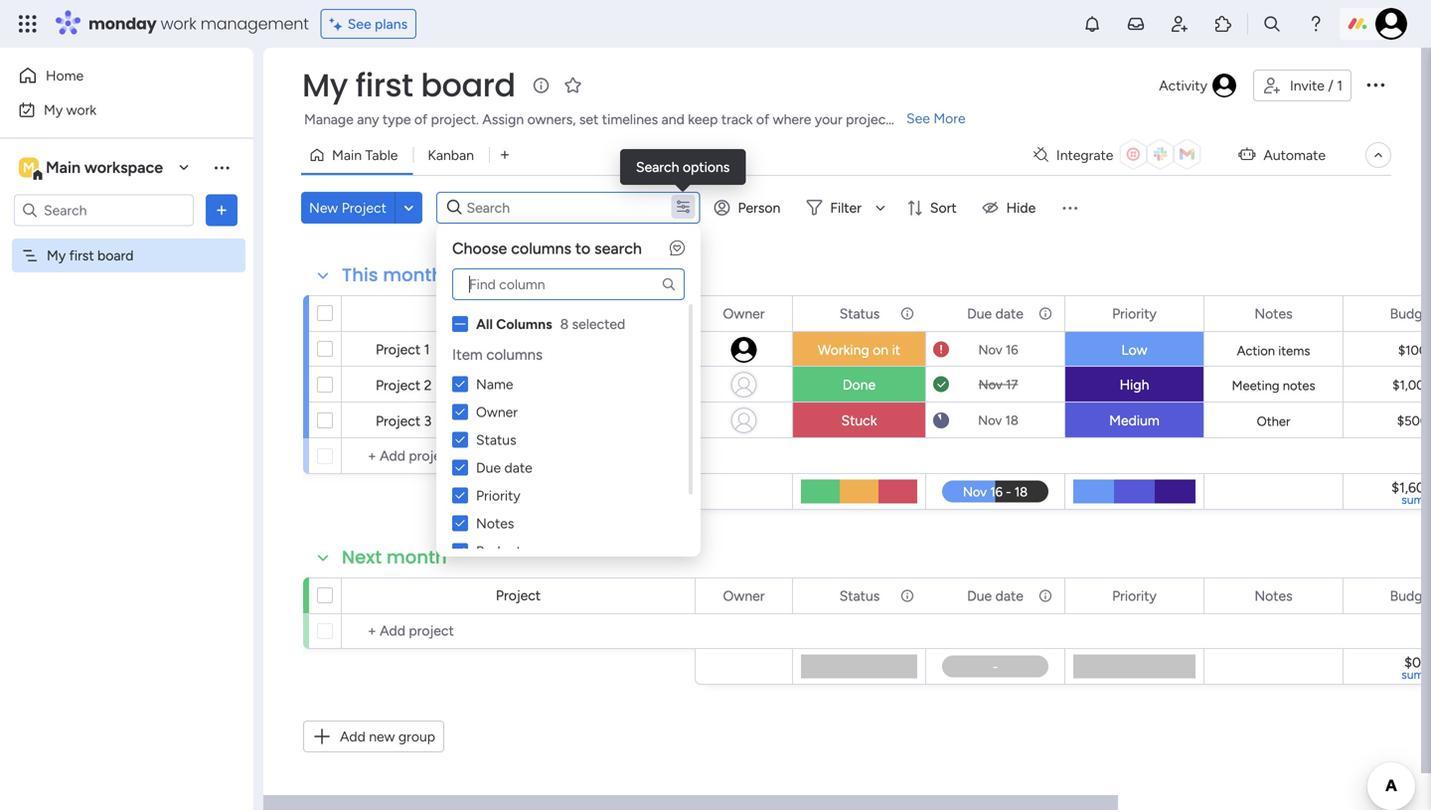 Task type: describe. For each thing, give the bounding box(es) containing it.
medium
[[1110, 412, 1160, 429]]

columns for choose
[[511, 239, 572, 258]]

owners,
[[527, 111, 576, 128]]

columns
[[496, 316, 552, 333]]

$500
[[1397, 413, 1429, 429]]

table
[[365, 147, 398, 164]]

where
[[773, 111, 812, 128]]

first inside list box
[[69, 247, 94, 264]]

v2 search image
[[447, 197, 462, 219]]

search options
[[636, 159, 730, 175]]

1 status field from the top
[[835, 303, 885, 325]]

item columns
[[452, 346, 543, 364]]

invite members image
[[1170, 14, 1190, 34]]

all columns
[[476, 316, 552, 333]]

see for see more
[[907, 110, 930, 127]]

monday work management
[[88, 12, 309, 35]]

My first board field
[[297, 63, 521, 107]]

hide button
[[975, 192, 1048, 224]]

1 budget field from the top
[[1385, 303, 1431, 325]]

add view image
[[501, 148, 509, 162]]

track
[[722, 111, 753, 128]]

plans
[[375, 15, 408, 32]]

see for see plans
[[348, 15, 371, 32]]

columns for item
[[486, 346, 543, 364]]

items
[[1279, 343, 1311, 359]]

notifications image
[[1083, 14, 1102, 34]]

$1,600
[[1392, 479, 1431, 496]]

keep
[[688, 111, 718, 128]]

assign
[[483, 111, 524, 128]]

sort button
[[899, 192, 969, 224]]

m
[[23, 159, 35, 176]]

1 vertical spatial priority
[[476, 487, 521, 504]]

selected
[[572, 316, 625, 333]]

nov 17
[[979, 377, 1018, 393]]

1 vertical spatial owner
[[476, 404, 518, 420]]

it
[[892, 341, 901, 358]]

see plans button
[[321, 9, 417, 39]]

meeting
[[1232, 378, 1280, 394]]

owner field for this month
[[718, 303, 770, 325]]

new project
[[309, 199, 387, 216]]

sum for $1,600
[[1402, 493, 1424, 507]]

1 vertical spatial status
[[476, 431, 517, 448]]

apps image
[[1214, 14, 1234, 34]]

2 vertical spatial due
[[967, 587, 992, 604]]

$1,000
[[1393, 377, 1431, 393]]

next
[[342, 545, 382, 570]]

sum for $0
[[1402, 668, 1424, 682]]

2
[[424, 377, 432, 394]]

add new group
[[340, 728, 435, 745]]

filter button
[[799, 192, 893, 224]]

project 2
[[376, 377, 432, 394]]

$1,600 sum
[[1392, 479, 1431, 507]]

Find column search field
[[452, 268, 685, 300]]

project
[[846, 111, 891, 128]]

meeting notes
[[1232, 378, 1316, 394]]

project up the project 2
[[376, 341, 421, 358]]

new project button
[[301, 192, 395, 224]]

person
[[738, 199, 781, 216]]

1 nov from the top
[[979, 342, 1003, 358]]

0 vertical spatial priority
[[1112, 305, 1157, 322]]

due date for 1st due date field from the bottom of the page
[[967, 587, 1024, 604]]

0 vertical spatial due
[[967, 305, 992, 322]]

management
[[201, 12, 309, 35]]

done
[[843, 376, 876, 393]]

$0
[[1405, 654, 1421, 671]]

16
[[1006, 342, 1018, 358]]

filter
[[830, 199, 862, 216]]

type
[[383, 111, 411, 128]]

3
[[424, 413, 432, 429]]

nov for project 2
[[979, 377, 1003, 393]]

hide
[[1007, 199, 1036, 216]]

activity button
[[1151, 70, 1245, 101]]

main table
[[332, 147, 398, 164]]

working on it
[[818, 341, 901, 358]]

low
[[1122, 341, 1148, 358]]

group
[[399, 728, 435, 745]]

see plans
[[348, 15, 408, 32]]

1 vertical spatial date
[[505, 459, 533, 476]]

1 of from the left
[[414, 111, 428, 128]]

project up + add project text field on the left of page
[[496, 587, 541, 604]]

main workspace
[[46, 158, 163, 177]]

home button
[[12, 60, 214, 91]]

1 vertical spatial notes
[[476, 515, 514, 532]]

new
[[369, 728, 395, 745]]

1 vertical spatial due
[[476, 459, 501, 476]]

8 selected
[[560, 316, 625, 333]]

my work
[[44, 101, 97, 118]]

add new group button
[[303, 721, 444, 752]]

dapulse integrations image
[[1034, 148, 1049, 163]]

this
[[342, 262, 378, 288]]

inbox image
[[1126, 14, 1146, 34]]

more
[[934, 110, 966, 127]]

0 vertical spatial notes
[[1255, 305, 1293, 322]]

angle down image
[[404, 200, 414, 215]]

action
[[1237, 343, 1275, 359]]

1 vertical spatial due date
[[476, 459, 533, 476]]

project inside button
[[342, 199, 387, 216]]

my first board inside list box
[[47, 247, 134, 264]]

my first board list box
[[0, 235, 253, 541]]

1 notes field from the top
[[1250, 303, 1298, 325]]

workspace image
[[19, 157, 39, 178]]

1 due date field from the top
[[962, 303, 1029, 325]]



Task type: vqa. For each thing, say whether or not it's contained in the screenshot.
No selection to the bottom
no



Task type: locate. For each thing, give the bounding box(es) containing it.
arrow down image
[[869, 196, 893, 220]]

1 vertical spatial status field
[[835, 585, 885, 607]]

0 vertical spatial status field
[[835, 303, 885, 325]]

main inside workspace selection element
[[46, 158, 81, 177]]

1 vertical spatial due date field
[[962, 585, 1029, 607]]

1 vertical spatial columns
[[486, 346, 543, 364]]

2 vertical spatial date
[[996, 587, 1024, 604]]

1 priority field from the top
[[1107, 303, 1162, 325]]

action items
[[1237, 343, 1311, 359]]

v2 done deadline image
[[933, 375, 949, 394]]

0 vertical spatial my first board
[[302, 63, 516, 107]]

Next month field
[[337, 545, 452, 571]]

see inside see plans button
[[348, 15, 371, 32]]

0 vertical spatial nov
[[979, 342, 1003, 358]]

2 vertical spatial budget
[[1390, 587, 1431, 604]]

owner for this month
[[723, 305, 765, 322]]

working
[[818, 341, 870, 358]]

Search in workspace field
[[42, 199, 166, 222]]

first
[[356, 63, 413, 107], [69, 247, 94, 264]]

0 vertical spatial budget field
[[1385, 303, 1431, 325]]

my first board
[[302, 63, 516, 107], [47, 247, 134, 264]]

8
[[560, 316, 569, 333]]

work for monday
[[161, 12, 196, 35]]

1 vertical spatial notes field
[[1250, 585, 1298, 607]]

item
[[452, 346, 483, 364]]

3 nov from the top
[[978, 413, 1002, 428]]

integrate
[[1057, 147, 1114, 164]]

due date for first due date field
[[967, 305, 1024, 322]]

/
[[1328, 77, 1334, 94]]

0 horizontal spatial work
[[66, 101, 97, 118]]

2 notes field from the top
[[1250, 585, 1298, 607]]

kanban button
[[413, 139, 489, 171]]

nov
[[979, 342, 1003, 358], [979, 377, 1003, 393], [978, 413, 1002, 428]]

search image
[[661, 276, 677, 292]]

column information image
[[900, 306, 916, 322], [1038, 306, 1054, 322], [900, 588, 916, 604], [1038, 588, 1054, 604]]

invite / 1 button
[[1253, 70, 1352, 101]]

1 horizontal spatial first
[[356, 63, 413, 107]]

show board description image
[[529, 76, 553, 95]]

nov 16
[[979, 342, 1018, 358]]

month for this month
[[383, 262, 443, 288]]

board
[[421, 63, 516, 107], [97, 247, 134, 264]]

0 vertical spatial owner
[[723, 305, 765, 322]]

set
[[579, 111, 599, 128]]

17
[[1006, 377, 1018, 393]]

main
[[332, 147, 362, 164], [46, 158, 81, 177]]

of
[[414, 111, 428, 128], [756, 111, 770, 128]]

stands.
[[895, 111, 939, 128]]

1 vertical spatial sum
[[1402, 668, 1424, 682]]

2 vertical spatial status
[[840, 587, 880, 604]]

1 horizontal spatial work
[[161, 12, 196, 35]]

Notes field
[[1250, 303, 1298, 325], [1250, 585, 1298, 607]]

option
[[0, 238, 253, 242]]

2 vertical spatial nov
[[978, 413, 1002, 428]]

work inside button
[[66, 101, 97, 118]]

project left "3" in the left bottom of the page
[[376, 413, 421, 429]]

main table button
[[301, 139, 413, 171]]

0 vertical spatial priority field
[[1107, 303, 1162, 325]]

project 3
[[376, 413, 432, 429]]

0 vertical spatial columns
[[511, 239, 572, 258]]

1 vertical spatial 1
[[424, 341, 430, 358]]

2 status field from the top
[[835, 585, 885, 607]]

date
[[996, 305, 1024, 322], [505, 459, 533, 476], [996, 587, 1024, 604]]

owner for next month
[[723, 587, 765, 604]]

search
[[636, 159, 679, 175]]

add to favorites image
[[563, 75, 583, 95]]

1 vertical spatial options image
[[212, 200, 232, 220]]

notes
[[1283, 378, 1316, 394]]

budget up $0
[[1390, 587, 1431, 604]]

0 vertical spatial board
[[421, 63, 516, 107]]

project right new
[[342, 199, 387, 216]]

project left '2'
[[376, 377, 421, 394]]

project.
[[431, 111, 479, 128]]

0 horizontal spatial board
[[97, 247, 134, 264]]

any
[[357, 111, 379, 128]]

nov left 18
[[978, 413, 1002, 428]]

2 vertical spatial due date
[[967, 587, 1024, 604]]

Due date field
[[962, 303, 1029, 325], [962, 585, 1029, 607]]

see more link
[[905, 108, 968, 128]]

menu image
[[1060, 198, 1080, 218]]

1 vertical spatial nov
[[979, 377, 1003, 393]]

add
[[340, 728, 366, 745]]

1 horizontal spatial my first board
[[302, 63, 516, 107]]

to
[[575, 239, 591, 258]]

budget field up $100
[[1385, 303, 1431, 325]]

john smith image
[[1376, 8, 1408, 40]]

manage
[[304, 111, 354, 128]]

first down search in workspace field
[[69, 247, 94, 264]]

sort
[[930, 199, 957, 216]]

0 horizontal spatial of
[[414, 111, 428, 128]]

2 sum from the top
[[1402, 668, 1424, 682]]

on
[[873, 341, 889, 358]]

search everything image
[[1262, 14, 1282, 34]]

1 owner field from the top
[[718, 303, 770, 325]]

Owner field
[[718, 303, 770, 325], [718, 585, 770, 607]]

2 due date field from the top
[[962, 585, 1029, 607]]

options
[[683, 159, 730, 175]]

name
[[476, 376, 513, 393]]

project
[[342, 199, 387, 216], [496, 305, 541, 322], [376, 341, 421, 358], [376, 377, 421, 394], [376, 413, 421, 429], [496, 587, 541, 604]]

1 sum from the top
[[1402, 493, 1424, 507]]

month right next
[[387, 545, 447, 570]]

main for main workspace
[[46, 158, 81, 177]]

search options image
[[676, 199, 691, 214]]

v2 overdue deadline image
[[933, 340, 949, 359]]

0 vertical spatial date
[[996, 305, 1024, 322]]

0 horizontal spatial my first board
[[47, 247, 134, 264]]

2 vertical spatial priority
[[1112, 587, 1157, 604]]

columns
[[511, 239, 572, 258], [486, 346, 543, 364]]

collapse board header image
[[1371, 147, 1387, 163]]

This month field
[[337, 262, 448, 288]]

0 vertical spatial see
[[348, 15, 371, 32]]

notes
[[1255, 305, 1293, 322], [476, 515, 514, 532], [1255, 587, 1293, 604]]

see more
[[907, 110, 966, 127]]

of right track
[[756, 111, 770, 128]]

project right all
[[496, 305, 541, 322]]

my inside button
[[44, 101, 63, 118]]

month right this
[[383, 262, 443, 288]]

Status field
[[835, 303, 885, 325], [835, 585, 885, 607]]

1 horizontal spatial see
[[907, 110, 930, 127]]

0 vertical spatial first
[[356, 63, 413, 107]]

budget up + add project text field on the left of page
[[476, 543, 522, 560]]

0 vertical spatial notes field
[[1250, 303, 1298, 325]]

owner field for next month
[[718, 585, 770, 607]]

Search field
[[462, 194, 624, 222]]

0 horizontal spatial see
[[348, 15, 371, 32]]

0 vertical spatial budget
[[1390, 305, 1431, 322]]

work right monday
[[161, 12, 196, 35]]

my inside list box
[[47, 247, 66, 264]]

0 vertical spatial month
[[383, 262, 443, 288]]

month inside next month field
[[387, 545, 447, 570]]

month for next month
[[387, 545, 447, 570]]

select product image
[[18, 14, 38, 34]]

automate
[[1264, 147, 1326, 164]]

Budget field
[[1385, 303, 1431, 325], [1385, 585, 1431, 607]]

board inside list box
[[97, 247, 134, 264]]

1 vertical spatial my first board
[[47, 247, 134, 264]]

2 vertical spatial notes
[[1255, 587, 1293, 604]]

2 priority field from the top
[[1107, 585, 1162, 607]]

2 owner field from the top
[[718, 585, 770, 607]]

1 inside invite / 1 button
[[1337, 77, 1343, 94]]

my work button
[[12, 94, 214, 126]]

search
[[595, 239, 642, 258]]

0 horizontal spatial 1
[[424, 341, 430, 358]]

person button
[[706, 192, 793, 224]]

None search field
[[452, 268, 685, 300]]

v2 user feedback image
[[670, 239, 685, 257]]

1 horizontal spatial 1
[[1337, 77, 1343, 94]]

my down search in workspace field
[[47, 247, 66, 264]]

budget for 1st budget field from the bottom of the page
[[1390, 587, 1431, 604]]

nov left 16
[[979, 342, 1003, 358]]

stuck
[[841, 412, 877, 429]]

1 up '2'
[[424, 341, 430, 358]]

0 vertical spatial sum
[[1402, 493, 1424, 507]]

budget up $100
[[1390, 305, 1431, 322]]

columns down search field
[[511, 239, 572, 258]]

next month
[[342, 545, 447, 570]]

$100
[[1398, 342, 1428, 358]]

work down home
[[66, 101, 97, 118]]

my first board up type
[[302, 63, 516, 107]]

0 vertical spatial owner field
[[718, 303, 770, 325]]

2 budget field from the top
[[1385, 585, 1431, 607]]

options image right /
[[1364, 72, 1388, 96]]

month inside this month field
[[383, 262, 443, 288]]

0 vertical spatial status
[[840, 305, 880, 322]]

sum
[[1402, 493, 1424, 507], [1402, 668, 1424, 682]]

main right workspace icon
[[46, 158, 81, 177]]

my first board down search in workspace field
[[47, 247, 134, 264]]

timelines
[[602, 111, 658, 128]]

work for my
[[66, 101, 97, 118]]

main inside button
[[332, 147, 362, 164]]

board up project.
[[421, 63, 516, 107]]

other
[[1257, 414, 1291, 429]]

help image
[[1306, 14, 1326, 34]]

1 vertical spatial see
[[907, 110, 930, 127]]

1 vertical spatial board
[[97, 247, 134, 264]]

choose columns to search
[[452, 239, 642, 258]]

2 nov from the top
[[979, 377, 1003, 393]]

nov left 17 on the top of the page
[[979, 377, 1003, 393]]

board down search in workspace field
[[97, 247, 134, 264]]

choose
[[452, 239, 507, 258]]

workspace options image
[[212, 157, 232, 177]]

0 vertical spatial 1
[[1337, 77, 1343, 94]]

1 vertical spatial month
[[387, 545, 447, 570]]

1 vertical spatial priority field
[[1107, 585, 1162, 607]]

date for 1st due date field from the bottom of the page
[[996, 587, 1024, 604]]

columns down all columns
[[486, 346, 543, 364]]

status
[[840, 305, 880, 322], [476, 431, 517, 448], [840, 587, 880, 604]]

main for main table
[[332, 147, 362, 164]]

0 vertical spatial options image
[[1364, 72, 1388, 96]]

all
[[476, 316, 493, 333]]

budget
[[1390, 305, 1431, 322], [476, 543, 522, 560], [1390, 587, 1431, 604]]

high
[[1120, 376, 1150, 393]]

+ Add project text field
[[352, 619, 686, 643]]

1 right /
[[1337, 77, 1343, 94]]

Priority field
[[1107, 303, 1162, 325], [1107, 585, 1162, 607]]

see
[[348, 15, 371, 32], [907, 110, 930, 127]]

1 vertical spatial budget field
[[1385, 585, 1431, 607]]

1 horizontal spatial options image
[[1364, 72, 1388, 96]]

options image
[[1364, 72, 1388, 96], [212, 200, 232, 220]]

see left plans
[[348, 15, 371, 32]]

invite
[[1290, 77, 1325, 94]]

budget for first budget field from the top of the page
[[1390, 305, 1431, 322]]

1 horizontal spatial board
[[421, 63, 516, 107]]

manage any type of project. assign owners, set timelines and keep track of where your project stands.
[[304, 111, 939, 128]]

my
[[302, 63, 348, 107], [44, 101, 63, 118], [47, 247, 66, 264]]

2 of from the left
[[756, 111, 770, 128]]

new
[[309, 199, 338, 216]]

month
[[383, 262, 443, 288], [387, 545, 447, 570]]

nov for project 3
[[978, 413, 1002, 428]]

see left more
[[907, 110, 930, 127]]

1 horizontal spatial main
[[332, 147, 362, 164]]

work
[[161, 12, 196, 35], [66, 101, 97, 118]]

sum inside $1,600 sum
[[1402, 493, 1424, 507]]

0 vertical spatial due date
[[967, 305, 1024, 322]]

18
[[1005, 413, 1019, 428]]

options image down workspace options icon
[[212, 200, 232, 220]]

my up manage
[[302, 63, 348, 107]]

autopilot image
[[1239, 141, 1256, 167]]

project 1
[[376, 341, 430, 358]]

1 vertical spatial owner field
[[718, 585, 770, 607]]

0 horizontal spatial first
[[69, 247, 94, 264]]

of right type
[[414, 111, 428, 128]]

my down home
[[44, 101, 63, 118]]

first up type
[[356, 63, 413, 107]]

1 vertical spatial first
[[69, 247, 94, 264]]

invite / 1
[[1290, 77, 1343, 94]]

0 horizontal spatial main
[[46, 158, 81, 177]]

2 vertical spatial owner
[[723, 587, 765, 604]]

1 vertical spatial work
[[66, 101, 97, 118]]

workspace
[[84, 158, 163, 177]]

budget field up $0
[[1385, 585, 1431, 607]]

1 horizontal spatial of
[[756, 111, 770, 128]]

1 vertical spatial budget
[[476, 543, 522, 560]]

workspace selection element
[[19, 156, 166, 181]]

this month
[[342, 262, 443, 288]]

home
[[46, 67, 84, 84]]

main left table
[[332, 147, 362, 164]]

0 horizontal spatial options image
[[212, 200, 232, 220]]

date for first due date field
[[996, 305, 1024, 322]]

0 vertical spatial due date field
[[962, 303, 1029, 325]]

monday
[[88, 12, 157, 35]]

0 vertical spatial work
[[161, 12, 196, 35]]

$0 sum
[[1402, 654, 1424, 682]]



